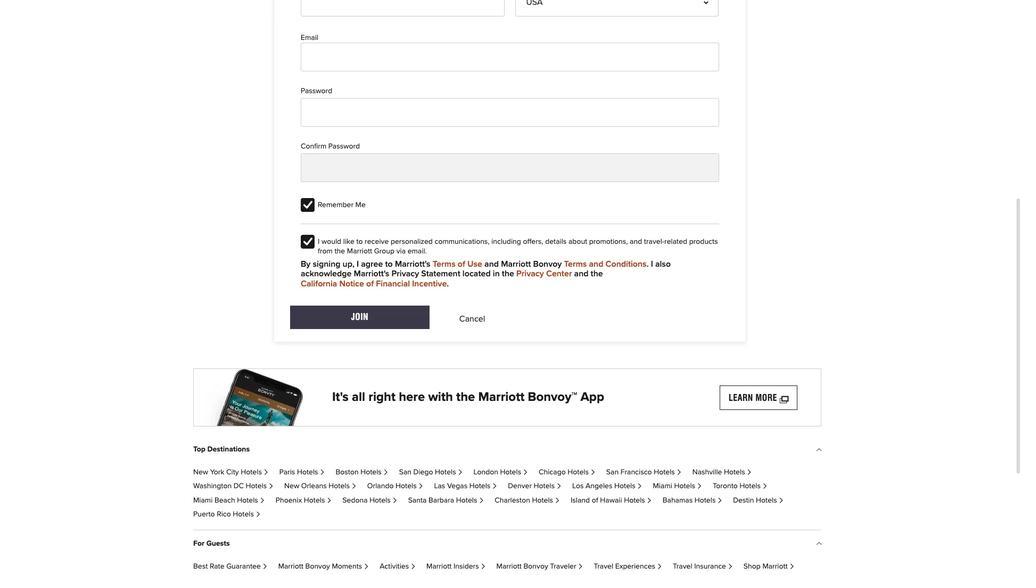 Task type: describe. For each thing, give the bounding box(es) containing it.
hotels up denver
[[500, 469, 521, 476]]

san for san francisco hotels
[[606, 469, 619, 476]]

arrow right image for miami hotels
[[697, 484, 702, 490]]

hotels right hawaii
[[624, 497, 645, 504]]

Email text field
[[301, 42, 719, 71]]

miami beach hotels
[[193, 497, 258, 504]]

bonvoy for marriott bonvoy traveler
[[524, 563, 548, 570]]

arrow right image for bahamas hotels
[[717, 498, 723, 503]]

hotels down "toronto"
[[695, 497, 716, 504]]

learn
[[729, 393, 753, 403]]

island of hawaii hotels link
[[571, 497, 652, 504]]

miami for miami hotels
[[653, 483, 672, 490]]

denver hotels
[[508, 483, 555, 490]]

santa barbara hotels
[[408, 497, 477, 504]]

marriott's inside . i also acknowledge marriott's privacy statement located in the
[[354, 270, 389, 278]]

toronto hotels link
[[713, 483, 768, 490]]

bahamas hotels link
[[663, 497, 723, 504]]

cancel
[[459, 315, 485, 323]]

arrow right image for shop marriott
[[789, 564, 795, 570]]

arrow right image for best rate guarantee
[[262, 564, 268, 570]]

guarantee
[[226, 563, 261, 570]]

hotels down "las vegas hotels" link
[[456, 497, 477, 504]]

and inside i would like to receive personalized communications, including offers, details about promotions, and travel-related products from the marriott group via email.
[[630, 238, 642, 245]]

email.
[[408, 248, 427, 255]]

use
[[467, 260, 482, 268]]

chicago hotels
[[539, 469, 589, 476]]

washington dc hotels link
[[193, 483, 274, 490]]

arrow right image for island of hawaii hotels
[[647, 498, 652, 503]]

2 vertical spatial of
[[592, 497, 598, 504]]

arrow right image for orlando hotels
[[418, 484, 423, 490]]

center
[[546, 270, 572, 278]]

hotels down chicago
[[534, 483, 555, 490]]

1 horizontal spatial marriott's
[[395, 260, 431, 268]]

marriott left bonvoy™
[[478, 391, 525, 404]]

insiders
[[454, 563, 479, 570]]

beach
[[215, 497, 235, 504]]

denver hotels link
[[508, 483, 562, 490]]

. inside privacy center and the california notice of financial incentive .
[[447, 279, 449, 288]]

arrow right image for san francisco hotels
[[677, 470, 682, 476]]

washington
[[193, 483, 232, 490]]

arrow up image for shop marriott
[[816, 541, 821, 549]]

hotels down the orleans
[[304, 497, 325, 504]]

orleans
[[301, 483, 327, 490]]

marriott bonvoy traveler
[[497, 563, 576, 570]]

rico
[[217, 511, 231, 518]]

signing
[[313, 260, 340, 268]]

hotels up "santa"
[[396, 483, 417, 490]]

toronto
[[713, 483, 738, 490]]

hotels right dc
[[246, 483, 267, 490]]

miami hotels link
[[653, 483, 702, 490]]

marriott right guarantee
[[278, 563, 303, 570]]

denver
[[508, 483, 532, 490]]

arrow right image for denver hotels
[[556, 484, 562, 490]]

hotels up orlando
[[361, 469, 382, 476]]

including
[[492, 238, 521, 245]]

terms and conditions link
[[564, 259, 647, 269]]

arrow right image for new orleans hotels
[[351, 484, 357, 490]]

right
[[369, 391, 396, 404]]

shop
[[744, 563, 761, 570]]

hotels right "city"
[[241, 469, 262, 476]]

here
[[399, 391, 425, 404]]

privacy inside . i also acknowledge marriott's privacy statement located in the
[[392, 270, 419, 278]]

marriott inside i would like to receive personalized communications, including offers, details about promotions, and travel-related products from the marriott group via email.
[[347, 248, 372, 255]]

it's
[[332, 391, 349, 404]]

california notice of financial incentive link
[[301, 279, 447, 289]]

city
[[226, 469, 239, 476]]

marriott bonvoy™ app image
[[194, 369, 322, 426]]

of inside privacy center and the california notice of financial incentive .
[[366, 279, 374, 288]]

learn more
[[729, 393, 777, 403]]

it's all right here with the marriott bonvoy™ app
[[332, 391, 604, 404]]

products
[[689, 238, 718, 245]]

santa barbara hotels link
[[408, 497, 484, 504]]

bonvoy for marriott bonvoy moments
[[305, 563, 330, 570]]

puerto rico hotels link
[[193, 511, 261, 518]]

arrow right image for puerto rico hotels
[[256, 512, 261, 517]]

and inside privacy center and the california notice of financial incentive .
[[574, 270, 589, 278]]

arrow right image for new york city hotels
[[263, 470, 269, 476]]

hotels right rico
[[233, 511, 254, 518]]

hotels down london in the left bottom of the page
[[469, 483, 491, 490]]

new orleans hotels
[[284, 483, 350, 490]]

experiences
[[615, 563, 655, 570]]

offers,
[[523, 238, 543, 245]]

password
[[301, 87, 332, 95]]

confirm password
[[301, 143, 360, 150]]

details
[[545, 238, 567, 245]]

activities link
[[380, 563, 416, 570]]

miami for miami beach hotels
[[193, 497, 213, 504]]

i inside i would like to receive personalized communications, including offers, details about promotions, and travel-related products from the marriott group via email.
[[318, 238, 320, 245]]

top destinations link
[[193, 437, 821, 462]]

phoenix
[[276, 497, 302, 504]]

charleston hotels link
[[495, 497, 560, 504]]

los angeles hotels
[[572, 483, 636, 490]]

the inside i would like to receive personalized communications, including offers, details about promotions, and travel-related products from the marriott group via email.
[[335, 248, 345, 255]]

travel insurance
[[673, 563, 726, 570]]

sedona hotels link
[[343, 497, 397, 504]]

the inside . i also acknowledge marriott's privacy statement located in the
[[502, 270, 514, 278]]

arrow right image for phoenix hotels
[[327, 498, 332, 503]]

arrow right image for paris hotels
[[320, 470, 325, 476]]

arrow right image for los angeles hotels
[[637, 484, 642, 490]]

miami hotels
[[653, 483, 695, 490]]

new york city hotels link
[[193, 469, 269, 476]]

puerto
[[193, 511, 215, 518]]

new york city hotels
[[193, 469, 262, 476]]

remember
[[318, 201, 354, 209]]

i inside . i also acknowledge marriott's privacy statement located in the
[[651, 260, 653, 268]]

marriott down i would like to receive personalized communications, including offers, details about promotions, and travel-related products from the marriott group via email.
[[501, 260, 531, 268]]

hotels down francisco
[[614, 483, 636, 490]]

2 terms from the left
[[564, 260, 587, 268]]

bonvoy™
[[528, 391, 577, 404]]

cancel button
[[440, 306, 505, 324]]

would
[[322, 238, 341, 245]]

destin
[[733, 497, 754, 504]]

marriott right shop
[[763, 563, 788, 570]]

las vegas hotels
[[434, 483, 491, 490]]

shop marriott link
[[744, 563, 795, 570]]

hotels down the denver hotels link
[[532, 497, 553, 504]]

rate
[[210, 563, 224, 570]]

the right "with"
[[456, 391, 475, 404]]

diego
[[413, 469, 433, 476]]

arrow right image for destin hotels
[[779, 498, 784, 503]]

arrow right image for miami beach hotels
[[260, 498, 265, 503]]

the inside privacy center and the california notice of financial incentive .
[[591, 270, 603, 278]]

arrow right image for travel insurance
[[728, 564, 733, 570]]

best
[[193, 563, 208, 570]]

arrow up image for nashville hotels
[[816, 447, 821, 455]]

shop marriott
[[744, 563, 788, 570]]

in
[[493, 270, 500, 278]]

. i also acknowledge marriott's privacy statement located in the
[[301, 260, 671, 278]]

san francisco hotels
[[606, 469, 675, 476]]

bonvoy up privacy center link
[[533, 260, 562, 268]]

travel-
[[644, 238, 664, 245]]

to inside i would like to receive personalized communications, including offers, details about promotions, and travel-related products from the marriott group via email.
[[356, 238, 363, 245]]

top destinations
[[193, 446, 250, 453]]



Task type: locate. For each thing, give the bounding box(es) containing it.
new for new orleans hotels
[[284, 483, 299, 490]]

arrow right image right traveler at bottom
[[578, 564, 583, 570]]

arrow right image inside activities link
[[411, 564, 416, 570]]

arrow right image up angeles
[[590, 470, 596, 476]]

to down group
[[385, 260, 393, 268]]

hotels
[[241, 469, 262, 476], [297, 469, 318, 476], [361, 469, 382, 476], [435, 469, 456, 476], [500, 469, 521, 476], [568, 469, 589, 476], [654, 469, 675, 476], [724, 469, 745, 476], [246, 483, 267, 490], [329, 483, 350, 490], [396, 483, 417, 490], [469, 483, 491, 490], [534, 483, 555, 490], [614, 483, 636, 490], [674, 483, 695, 490], [740, 483, 761, 490], [237, 497, 258, 504], [304, 497, 325, 504], [370, 497, 391, 504], [456, 497, 477, 504], [532, 497, 553, 504], [624, 497, 645, 504], [695, 497, 716, 504], [756, 497, 777, 504], [233, 511, 254, 518]]

the down terms and conditions link
[[591, 270, 603, 278]]

for guests link
[[193, 531, 821, 556]]

traveler
[[550, 563, 576, 570]]

arrow right image inside puerto rico hotels link
[[256, 512, 261, 517]]

destin hotels
[[733, 497, 777, 504]]

arrow right image right activities
[[411, 564, 416, 570]]

las vegas hotels link
[[434, 483, 497, 490]]

hotels down boston
[[329, 483, 350, 490]]

1 privacy from the left
[[392, 270, 419, 278]]

san up los angeles hotels link
[[606, 469, 619, 476]]

san francisco hotels link
[[606, 469, 682, 476]]

island of hawaii hotels
[[571, 497, 645, 504]]

1 vertical spatial arrow up image
[[816, 541, 821, 549]]

marriott down like
[[347, 248, 372, 255]]

marriott bonvoy traveler link
[[497, 563, 583, 570]]

arrow right image inside los angeles hotels link
[[637, 484, 642, 490]]

0 vertical spatial of
[[458, 260, 465, 268]]

travel
[[594, 563, 613, 570], [673, 563, 692, 570]]

the right in
[[502, 270, 514, 278]]

like
[[343, 238, 354, 245]]

arrow right image for toronto hotels
[[762, 484, 768, 490]]

arrow right image inside charleston hotels link
[[555, 498, 560, 503]]

to right like
[[356, 238, 363, 245]]

phoenix hotels link
[[276, 497, 332, 504]]

arrow right image down "las vegas hotels" link
[[479, 498, 484, 503]]

located
[[463, 270, 491, 278]]

terms of use link
[[433, 259, 482, 269]]

paris
[[279, 469, 295, 476]]

arrow right image for santa barbara hotels
[[479, 498, 484, 503]]

1 vertical spatial new
[[284, 483, 299, 490]]

i up from
[[318, 238, 320, 245]]

1 horizontal spatial i
[[357, 260, 359, 268]]

from
[[318, 248, 333, 255]]

new left york
[[193, 469, 208, 476]]

arrow up image inside top destinations link
[[816, 447, 821, 455]]

marriott left the insiders
[[426, 563, 452, 570]]

arrow right image down the london hotels
[[492, 484, 497, 490]]

new
[[193, 469, 208, 476], [284, 483, 299, 490]]

arrow right image for washington dc hotels
[[268, 484, 274, 490]]

arrow right image up new orleans hotels link
[[320, 470, 325, 476]]

and up in
[[485, 260, 499, 268]]

. down statement
[[447, 279, 449, 288]]

i left also
[[651, 260, 653, 268]]

privacy left the center
[[516, 270, 544, 278]]

arrow right image inside best rate guarantee link
[[262, 564, 268, 570]]

0 horizontal spatial san
[[399, 469, 412, 476]]

san up orlando hotels link
[[399, 469, 412, 476]]

receive
[[365, 238, 389, 245]]

0 horizontal spatial .
[[447, 279, 449, 288]]

2 travel from the left
[[673, 563, 692, 570]]

terms up statement
[[433, 260, 456, 268]]

i right up,
[[357, 260, 359, 268]]

insurance
[[694, 563, 726, 570]]

arrow right image for marriott insiders
[[481, 564, 486, 570]]

arrow right image left 'paris'
[[263, 470, 269, 476]]

0 horizontal spatial of
[[366, 279, 374, 288]]

0 horizontal spatial marriott's
[[354, 270, 389, 278]]

phoenix hotels
[[276, 497, 325, 504]]

arrow right image for nashville hotels
[[747, 470, 752, 476]]

1 horizontal spatial san
[[606, 469, 619, 476]]

arrow right image right experiences
[[657, 564, 662, 570]]

notice
[[339, 279, 364, 288]]

1 arrow up image from the top
[[816, 447, 821, 455]]

1 horizontal spatial miami
[[653, 483, 672, 490]]

moments
[[332, 563, 362, 570]]

arrow right image inside new york city hotels link
[[263, 470, 269, 476]]

arrow right image right moments
[[364, 564, 369, 570]]

san
[[399, 469, 412, 476], [606, 469, 619, 476]]

1 horizontal spatial travel
[[673, 563, 692, 570]]

marriott's down "agree"
[[354, 270, 389, 278]]

arrow right image for boston hotels
[[383, 470, 388, 476]]

hawaii
[[600, 497, 622, 504]]

0 horizontal spatial privacy
[[392, 270, 419, 278]]

marriott insiders link
[[426, 563, 486, 570]]

arrow right image for travel experiences
[[657, 564, 662, 570]]

arrow right image inside island of hawaii hotels "link"
[[647, 498, 652, 503]]

1 vertical spatial miami
[[193, 497, 213, 504]]

best rate guarantee
[[193, 563, 261, 570]]

arrow right image for activities
[[411, 564, 416, 570]]

charleston
[[495, 497, 530, 504]]

for
[[193, 540, 204, 547]]

puerto rico hotels
[[193, 511, 254, 518]]

activities
[[380, 563, 409, 570]]

paris hotels link
[[279, 469, 325, 476]]

arrow right image inside the denver hotels link
[[556, 484, 562, 490]]

arrow right image inside orlando hotels link
[[418, 484, 423, 490]]

hotels up las
[[435, 469, 456, 476]]

of
[[458, 260, 465, 268], [366, 279, 374, 288], [592, 497, 598, 504]]

arrow right image inside chicago hotels link
[[590, 470, 596, 476]]

francisco
[[621, 469, 652, 476]]

arrow right image inside boston hotels link
[[383, 470, 388, 476]]

travel left insurance
[[673, 563, 692, 570]]

london
[[474, 469, 498, 476]]

london hotels link
[[474, 469, 528, 476]]

guests
[[206, 540, 230, 547]]

privacy inside privacy center and the california notice of financial incentive .
[[516, 270, 544, 278]]

arrow right image for marriott bonvoy traveler
[[578, 564, 583, 570]]

arrow right image
[[320, 470, 325, 476], [590, 470, 596, 476], [677, 470, 682, 476], [747, 470, 752, 476], [268, 484, 274, 490], [418, 484, 423, 490], [492, 484, 497, 490], [556, 484, 562, 490], [327, 498, 332, 503], [392, 498, 397, 503], [555, 498, 560, 503], [647, 498, 652, 503], [717, 498, 723, 503], [256, 512, 261, 517], [364, 564, 369, 570], [657, 564, 662, 570], [728, 564, 733, 570]]

2 horizontal spatial i
[[651, 260, 653, 268]]

1 travel from the left
[[594, 563, 613, 570]]

confirm
[[301, 143, 326, 150]]

hotels down dc
[[237, 497, 258, 504]]

Required Field Zip/Postal code text field
[[301, 0, 505, 17]]

new orleans hotels link
[[284, 483, 357, 490]]

bahamas
[[663, 497, 693, 504]]

arrow right image left phoenix
[[260, 498, 265, 503]]

0 vertical spatial to
[[356, 238, 363, 245]]

arrow right image up miami hotels link
[[677, 470, 682, 476]]

bonvoy left traveler at bottom
[[524, 563, 548, 570]]

2 san from the left
[[606, 469, 619, 476]]

acknowledge
[[301, 270, 352, 278]]

arrow right image down chicago hotels
[[556, 484, 562, 490]]

arrow right image right guarantee
[[262, 564, 268, 570]]

arrow right image up las vegas hotels
[[458, 470, 463, 476]]

best rate guarantee link
[[193, 563, 268, 570]]

password
[[328, 143, 360, 150]]

join
[[351, 312, 368, 322]]

arrow right image inside the san diego hotels link
[[458, 470, 463, 476]]

email
[[301, 34, 318, 42]]

destin hotels link
[[733, 497, 784, 504]]

travel for travel insurance
[[673, 563, 692, 570]]

marriott insiders
[[426, 563, 479, 570]]

1 terms from the left
[[433, 260, 456, 268]]

arrow right image right insurance
[[728, 564, 733, 570]]

chicago
[[539, 469, 566, 476]]

1 horizontal spatial privacy
[[516, 270, 544, 278]]

arrow right image up "bahamas hotels" "link"
[[697, 484, 702, 490]]

travel insurance link
[[673, 563, 733, 570]]

arrow right image for san diego hotels
[[458, 470, 463, 476]]

york
[[210, 469, 224, 476]]

Confirm password password field
[[301, 153, 719, 182]]

arrow right image
[[263, 470, 269, 476], [383, 470, 388, 476], [458, 470, 463, 476], [523, 470, 528, 476], [351, 484, 357, 490], [637, 484, 642, 490], [697, 484, 702, 490], [762, 484, 768, 490], [260, 498, 265, 503], [479, 498, 484, 503], [779, 498, 784, 503], [262, 564, 268, 570], [411, 564, 416, 570], [481, 564, 486, 570], [578, 564, 583, 570], [789, 564, 795, 570]]

travel experiences
[[594, 563, 655, 570]]

arrow right image up destin hotels link
[[762, 484, 768, 490]]

hotels up miami hotels
[[654, 469, 675, 476]]

and left travel-
[[630, 238, 642, 245]]

marriott down for guests link
[[497, 563, 522, 570]]

hotels up the orleans
[[297, 469, 318, 476]]

arrow right image down orlando hotels link
[[392, 498, 397, 503]]

san diego hotels link
[[399, 469, 463, 476]]

0 horizontal spatial terms
[[433, 260, 456, 268]]

hotels up los
[[568, 469, 589, 476]]

arrow right image for london hotels
[[523, 470, 528, 476]]

1 vertical spatial .
[[447, 279, 449, 288]]

1 san from the left
[[399, 469, 412, 476]]

arrow right image inside san francisco hotels link
[[677, 470, 682, 476]]

arrow right image for marriott bonvoy moments
[[364, 564, 369, 570]]

arrow right image inside santa barbara hotels link
[[479, 498, 484, 503]]

by
[[301, 260, 311, 268]]

0 vertical spatial new
[[193, 469, 208, 476]]

i
[[318, 238, 320, 245], [357, 260, 359, 268], [651, 260, 653, 268]]

arrow right image down new orleans hotels link
[[327, 498, 332, 503]]

orlando hotels
[[367, 483, 417, 490]]

arrow right image inside toronto hotels 'link'
[[762, 484, 768, 490]]

. left also
[[647, 260, 649, 268]]

orlando hotels link
[[367, 483, 423, 490]]

hotels right destin on the bottom of page
[[756, 497, 777, 504]]

arrow right image inside sedona hotels link
[[392, 498, 397, 503]]

san for san diego hotels
[[399, 469, 412, 476]]

arrow right image up denver
[[523, 470, 528, 476]]

0 horizontal spatial to
[[356, 238, 363, 245]]

of left use
[[458, 260, 465, 268]]

1 vertical spatial to
[[385, 260, 393, 268]]

arrow right image inside marriott bonvoy moments link
[[364, 564, 369, 570]]

miami up bahamas
[[653, 483, 672, 490]]

opens in a new browser window. image
[[780, 393, 789, 403]]

statement
[[421, 270, 460, 278]]

arrow right image inside the miami beach hotels link
[[260, 498, 265, 503]]

arrow right image inside nashville hotels link
[[747, 470, 752, 476]]

of right notice
[[366, 279, 374, 288]]

arrow right image down "toronto"
[[717, 498, 723, 503]]

1 horizontal spatial to
[[385, 260, 393, 268]]

and
[[630, 238, 642, 245], [485, 260, 499, 268], [589, 260, 603, 268], [574, 270, 589, 278]]

and right the center
[[574, 270, 589, 278]]

privacy up financial on the left of the page
[[392, 270, 419, 278]]

1 horizontal spatial .
[[647, 260, 649, 268]]

1 horizontal spatial new
[[284, 483, 299, 490]]

arrow right image inside travel experiences link
[[657, 564, 662, 570]]

los angeles hotels link
[[572, 483, 642, 490]]

arrow right image inside travel insurance link
[[728, 564, 733, 570]]

me
[[355, 201, 366, 209]]

0 horizontal spatial travel
[[594, 563, 613, 570]]

arrow right image inside the marriott insiders link
[[481, 564, 486, 570]]

agree
[[361, 260, 383, 268]]

2 horizontal spatial of
[[592, 497, 598, 504]]

arrow right image inside "las vegas hotels" link
[[492, 484, 497, 490]]

arrow right image inside paris hotels link
[[320, 470, 325, 476]]

terms
[[433, 260, 456, 268], [564, 260, 587, 268]]

nashville hotels link
[[693, 469, 752, 476]]

destinations
[[207, 446, 250, 453]]

new up phoenix
[[284, 483, 299, 490]]

arrow right image inside marriott bonvoy traveler link
[[578, 564, 583, 570]]

more
[[756, 393, 777, 403]]

0 vertical spatial marriott's
[[395, 260, 431, 268]]

Password password field
[[301, 98, 719, 127]]

and down "promotions," in the top of the page
[[589, 260, 603, 268]]

conditions
[[606, 260, 647, 268]]

arrow right image for sedona hotels
[[392, 498, 397, 503]]

arrow right image down the miami beach hotels link on the bottom left of page
[[256, 512, 261, 517]]

charleston hotels
[[495, 497, 553, 504]]

boston hotels
[[336, 469, 382, 476]]

up,
[[343, 260, 354, 268]]

arrow right image for charleston hotels
[[555, 498, 560, 503]]

1 vertical spatial of
[[366, 279, 374, 288]]

the down "would"
[[335, 248, 345, 255]]

arrow right image up the sedona
[[351, 484, 357, 490]]

0 vertical spatial arrow up image
[[816, 447, 821, 455]]

arrow right image down san francisco hotels
[[637, 484, 642, 490]]

0 vertical spatial .
[[647, 260, 649, 268]]

with
[[428, 391, 453, 404]]

santa
[[408, 497, 427, 504]]

barbara
[[429, 497, 454, 504]]

arrow right image right shop marriott
[[789, 564, 795, 570]]

vegas
[[447, 483, 468, 490]]

of down angeles
[[592, 497, 598, 504]]

arrow right image inside phoenix hotels link
[[327, 498, 332, 503]]

arrow right image inside "bahamas hotels" "link"
[[717, 498, 723, 503]]

hotels up toronto hotels
[[724, 469, 745, 476]]

arrow right image inside new orleans hotels link
[[351, 484, 357, 490]]

arrow right image left bahamas
[[647, 498, 652, 503]]

2 arrow up image from the top
[[816, 541, 821, 549]]

london hotels
[[474, 469, 521, 476]]

arrow right image inside shop marriott link
[[789, 564, 795, 570]]

san diego hotels
[[399, 469, 456, 476]]

all
[[352, 391, 365, 404]]

travel left experiences
[[594, 563, 613, 570]]

1 horizontal spatial of
[[458, 260, 465, 268]]

personalized
[[391, 238, 433, 245]]

arrow right image up "santa"
[[418, 484, 423, 490]]

arrow right image for chicago hotels
[[590, 470, 596, 476]]

0 vertical spatial miami
[[653, 483, 672, 490]]

1 horizontal spatial terms
[[564, 260, 587, 268]]

arrow up image
[[816, 447, 821, 455], [816, 541, 821, 549]]

boston hotels link
[[336, 469, 388, 476]]

chicago hotels link
[[539, 469, 596, 476]]

arrow right image for las vegas hotels
[[492, 484, 497, 490]]

terms up the center
[[564, 260, 587, 268]]

app
[[581, 391, 604, 404]]

hotels down orlando
[[370, 497, 391, 504]]

arrow right image inside washington dc hotels link
[[268, 484, 274, 490]]

arrow right image inside destin hotels link
[[779, 498, 784, 503]]

arrow right image inside london hotels link
[[523, 470, 528, 476]]

travel for travel experiences
[[594, 563, 613, 570]]

communications,
[[435, 238, 490, 245]]

0 horizontal spatial miami
[[193, 497, 213, 504]]

arrow right image up orlando
[[383, 470, 388, 476]]

marriott's down email.
[[395, 260, 431, 268]]

0 horizontal spatial new
[[193, 469, 208, 476]]

arrow right image left the island
[[555, 498, 560, 503]]

arrow right image right the destin hotels
[[779, 498, 784, 503]]

0 horizontal spatial i
[[318, 238, 320, 245]]

. inside . i also acknowledge marriott's privacy statement located in the
[[647, 260, 649, 268]]

miami up "puerto"
[[193, 497, 213, 504]]

for guests
[[193, 540, 230, 547]]

arrow right image right the insiders
[[481, 564, 486, 570]]

new for new york city hotels
[[193, 469, 208, 476]]

hotels up the destin hotels
[[740, 483, 761, 490]]

hotels up bahamas hotels
[[674, 483, 695, 490]]

bonvoy left moments
[[305, 563, 330, 570]]

arrow right image inside miami hotels link
[[697, 484, 702, 490]]

arrow right image up toronto hotels 'link' on the right bottom of the page
[[747, 470, 752, 476]]

miami beach hotels link
[[193, 497, 265, 504]]

arrow right image right dc
[[268, 484, 274, 490]]

2 privacy from the left
[[516, 270, 544, 278]]

via
[[396, 248, 406, 255]]

sedona
[[343, 497, 368, 504]]

1 vertical spatial marriott's
[[354, 270, 389, 278]]

arrow up image inside for guests link
[[816, 541, 821, 549]]

marriott bonvoy moments link
[[278, 563, 369, 570]]



Task type: vqa. For each thing, say whether or not it's contained in the screenshot.
rightmost Republic
no



